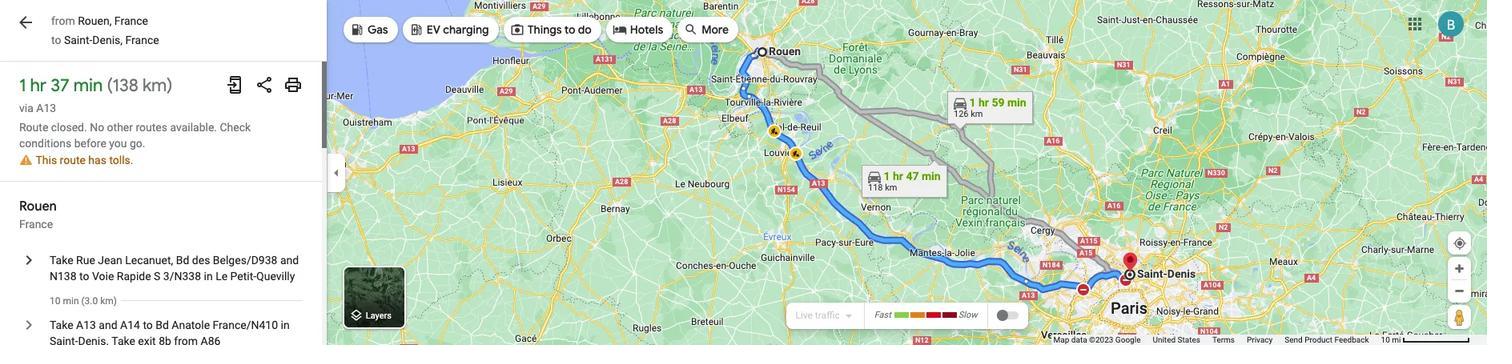 Task type: locate. For each thing, give the bounding box(es) containing it.
bd
[[176, 254, 189, 267], [156, 319, 169, 332]]

0 vertical spatial (
[[107, 74, 113, 97]]

hotels
[[630, 22, 663, 37]]

rue
[[76, 254, 95, 267]]

live traffic list box
[[796, 309, 854, 323]]

0 vertical spatial 10
[[50, 296, 60, 307]]

1 vertical spatial a13
[[76, 319, 96, 332]]

france down rouen
[[19, 218, 53, 231]]

1
[[19, 74, 26, 97]]

2 take from the top
[[50, 319, 73, 332]]

km right 3.0
[[100, 296, 114, 307]]

footer
[[1054, 335, 1381, 345]]

bd left anatole
[[156, 319, 169, 332]]

a13 right via
[[36, 102, 56, 115]]

and
[[280, 254, 299, 267], [99, 319, 117, 332]]

to down the rue
[[79, 270, 89, 283]]

live traffic option
[[796, 310, 840, 321]]

( down the rue
[[81, 296, 85, 307]]

more button
[[678, 10, 739, 49]]

directions from rouen, france to saint-denis, france region
[[0, 62, 327, 345]]

gas button
[[344, 10, 398, 49]]

/
[[247, 254, 251, 267], [170, 270, 174, 283], [246, 319, 251, 332]]

1 horizontal spatial and
[[280, 254, 299, 267]]

3.0
[[85, 296, 98, 307]]

routes
[[136, 121, 167, 134]]

this route has tolls.
[[36, 154, 133, 167]]

0 vertical spatial and
[[280, 254, 299, 267]]

a13 down the '10 min ( 3.0 km )'
[[76, 319, 96, 332]]

google maps element
[[0, 0, 1487, 345]]

/ right s
[[170, 270, 174, 283]]

0 vertical spatial in
[[204, 270, 213, 283]]

via
[[19, 102, 33, 115]]

10 mi
[[1381, 336, 1401, 344]]

to
[[565, 22, 575, 37], [51, 34, 61, 46], [79, 270, 89, 283], [143, 319, 153, 332]]

show your location image
[[1453, 236, 1467, 251]]

/ up petit-
[[247, 254, 251, 267]]

) right 138
[[167, 74, 173, 97]]

france right denis,
[[125, 34, 159, 46]]

product
[[1305, 336, 1333, 344]]

to inside take rue jean lecanuet , bd des belges / d938 and n138 to voie rapide s 3 / n338 in le petit-quevilly
[[79, 270, 89, 283]]

) right 3.0
[[114, 296, 117, 307]]

before
[[74, 137, 106, 150]]

min right 37
[[73, 74, 103, 97]]

france
[[114, 14, 148, 27], [125, 34, 159, 46], [19, 218, 53, 231], [213, 319, 246, 332]]

des
[[192, 254, 210, 267]]

0 horizontal spatial in
[[204, 270, 213, 283]]

footer containing map data ©2023 google
[[1054, 335, 1381, 345]]

check
[[220, 121, 251, 134]]

take
[[50, 254, 73, 267], [50, 319, 73, 332]]

0 horizontal spatial 10
[[50, 296, 60, 307]]

main content
[[0, 0, 327, 345]]

quevilly
[[256, 270, 295, 283]]

in right n410
[[281, 319, 290, 332]]

1 horizontal spatial )
[[167, 74, 173, 97]]

,
[[171, 254, 173, 267]]

do
[[578, 22, 592, 37]]

charging
[[443, 22, 489, 37]]

send
[[1285, 336, 1303, 344]]

hr
[[30, 74, 47, 97]]

1 vertical spatial (
[[81, 296, 85, 307]]

take up n138
[[50, 254, 73, 267]]

1 take from the top
[[50, 254, 73, 267]]

warning tooltip
[[19, 154, 33, 166]]

1 vertical spatial km
[[100, 296, 114, 307]]

10 left the mi on the right bottom
[[1381, 336, 1390, 344]]

/ for bd anatole france
[[246, 319, 251, 332]]

closed.
[[51, 121, 87, 134]]

slow
[[959, 310, 978, 321]]

©2023
[[1089, 336, 1114, 344]]

no
[[90, 121, 104, 134]]

in
[[204, 270, 213, 283], [281, 319, 290, 332]]

a13
[[36, 102, 56, 115], [76, 319, 96, 332]]

privacy
[[1247, 336, 1273, 344]]

hotels button
[[606, 10, 673, 49]]

0 horizontal spatial (
[[81, 296, 85, 307]]

0 horizontal spatial )
[[114, 296, 117, 307]]

take for take a13 and a14 to bd anatole france / n410 in
[[50, 319, 73, 332]]

this
[[36, 154, 57, 167]]

km
[[142, 74, 167, 97], [100, 296, 114, 307]]

)
[[167, 74, 173, 97], [114, 296, 117, 307]]

1 vertical spatial bd
[[156, 319, 169, 332]]

denis,
[[92, 34, 123, 46]]

and up quevilly
[[280, 254, 299, 267]]

0 vertical spatial a13
[[36, 102, 56, 115]]

0 horizontal spatial and
[[99, 319, 117, 332]]

1 vertical spatial take
[[50, 319, 73, 332]]

bd right ,
[[176, 254, 189, 267]]

other
[[107, 121, 133, 134]]

in left le
[[204, 270, 213, 283]]

1 horizontal spatial in
[[281, 319, 290, 332]]

zoom out image
[[1454, 285, 1466, 297]]

(
[[107, 74, 113, 97], [81, 296, 85, 307]]

10 down n138
[[50, 296, 60, 307]]

d938
[[251, 254, 277, 267]]

1 vertical spatial )
[[114, 296, 117, 307]]

bd for anatole
[[156, 319, 169, 332]]

0 horizontal spatial a13
[[36, 102, 56, 115]]

and left "a14"
[[99, 319, 117, 332]]

to right "a14"
[[143, 319, 153, 332]]

route
[[19, 121, 48, 134]]

gas
[[368, 22, 388, 37]]

take inside take rue jean lecanuet , bd des belges / d938 and n138 to voie rapide s 3 / n338 in le petit-quevilly
[[50, 254, 73, 267]]

take down the '10 min ( 3.0 km )'
[[50, 319, 73, 332]]

1 vertical spatial 10
[[1381, 336, 1390, 344]]

a14
[[120, 319, 140, 332]]

0 vertical spatial min
[[73, 74, 103, 97]]

10 for 10 mi
[[1381, 336, 1390, 344]]

terms button
[[1213, 335, 1235, 345]]

to inside 'from rouen, france to saint-denis, france'
[[51, 34, 61, 46]]

rouen,
[[78, 14, 112, 27]]

10 mi button
[[1381, 336, 1471, 344]]

2 vertical spatial /
[[246, 319, 251, 332]]

1 horizontal spatial 10
[[1381, 336, 1390, 344]]

google
[[1116, 336, 1141, 344]]

live traffic
[[796, 310, 840, 321]]

0 vertical spatial bd
[[176, 254, 189, 267]]

10
[[50, 296, 60, 307], [1381, 336, 1390, 344]]

0 vertical spatial /
[[247, 254, 251, 267]]

ev charging button
[[403, 10, 499, 49]]

jean
[[98, 254, 122, 267]]

to down from
[[51, 34, 61, 46]]

bd inside take rue jean lecanuet , bd des belges / d938 and n138 to voie rapide s 3 / n338 in le petit-quevilly
[[176, 254, 189, 267]]

conditions
[[19, 137, 71, 150]]

10 inside directions from rouen, france to saint-denis, france region
[[50, 296, 60, 307]]

0 horizontal spatial bd
[[156, 319, 169, 332]]

min left 3.0
[[63, 296, 79, 307]]

you
[[109, 137, 127, 150]]

mi
[[1392, 336, 1401, 344]]

( up other
[[107, 74, 113, 97]]

0 vertical spatial take
[[50, 254, 73, 267]]

km right 138
[[142, 74, 167, 97]]

0 vertical spatial km
[[142, 74, 167, 97]]

1 horizontal spatial bd
[[176, 254, 189, 267]]

/ down petit-
[[246, 319, 251, 332]]

min
[[73, 74, 103, 97], [63, 296, 79, 307]]

0 vertical spatial )
[[167, 74, 173, 97]]

to left do
[[565, 22, 575, 37]]

1 horizontal spatial a13
[[76, 319, 96, 332]]

belges
[[213, 254, 247, 267]]



Task type: describe. For each thing, give the bounding box(es) containing it.
138
[[113, 74, 138, 97]]

main content containing 1 hr 37 min
[[0, 0, 327, 345]]

available.
[[170, 121, 217, 134]]

more
[[702, 22, 729, 37]]

ev charging
[[427, 22, 489, 37]]

show street view coverage image
[[1448, 305, 1471, 329]]

things to do
[[528, 22, 592, 37]]

1 vertical spatial in
[[281, 319, 290, 332]]

states
[[1178, 336, 1201, 344]]

france left n410
[[213, 319, 246, 332]]

1 vertical spatial min
[[63, 296, 79, 307]]

route closed. no other routes available. check conditions before you go.
[[19, 121, 251, 150]]

france inside rouen france
[[19, 218, 53, 231]]

from rouen, france to saint-denis, france
[[51, 14, 159, 46]]

1 vertical spatial and
[[99, 319, 117, 332]]

le
[[216, 270, 228, 283]]

n338
[[174, 270, 201, 283]]

send product feedback button
[[1285, 335, 1369, 345]]

go.
[[130, 137, 145, 150]]

/ for d938
[[247, 254, 251, 267]]

take rue jean lecanuet , bd des belges / d938 and n138 to voie rapide s 3 / n338 in le petit-quevilly
[[50, 254, 299, 283]]

saint-
[[64, 34, 92, 46]]

ev
[[427, 22, 440, 37]]

37
[[51, 74, 69, 97]]

route
[[60, 154, 86, 167]]

rouen
[[19, 199, 57, 215]]

take a13 and a14 to bd anatole france / n410 in
[[50, 319, 290, 332]]

rouen france
[[19, 199, 57, 231]]

10 min ( 3.0 km )
[[50, 296, 117, 307]]

a13 for take
[[76, 319, 96, 332]]

tolls.
[[109, 154, 133, 167]]

traffic
[[815, 310, 840, 321]]

bd for des
[[176, 254, 189, 267]]

united states button
[[1153, 335, 1201, 345]]

10 for 10 min ( 3.0 km )
[[50, 296, 60, 307]]

united states
[[1153, 336, 1201, 344]]

map data ©2023 google
[[1054, 336, 1141, 344]]

layers
[[366, 311, 392, 321]]

map
[[1054, 336, 1070, 344]]

to inside button
[[565, 22, 575, 37]]

1 vertical spatial /
[[170, 270, 174, 283]]

anatole
[[172, 319, 210, 332]]

in inside take rue jean lecanuet , bd des belges / d938 and n138 to voie rapide s 3 / n338 in le petit-quevilly
[[204, 270, 213, 283]]

send product feedback
[[1285, 336, 1369, 344]]

and inside take rue jean lecanuet , bd des belges / d938 and n138 to voie rapide s 3 / n338 in le petit-quevilly
[[280, 254, 299, 267]]

live
[[796, 310, 813, 321]]

collapse side panel image
[[328, 164, 345, 181]]

fast
[[874, 310, 891, 321]]

lecanuet
[[125, 254, 171, 267]]

n138
[[50, 270, 77, 283]]

things
[[528, 22, 562, 37]]

voie
[[92, 270, 114, 283]]

privacy button
[[1247, 335, 1273, 345]]

terms
[[1213, 336, 1235, 344]]

petit-
[[230, 270, 256, 283]]

data
[[1072, 336, 1087, 344]]

1 hr 37 min ( 138 km )
[[19, 74, 173, 97]]

3
[[163, 270, 170, 283]]

rapide
[[117, 270, 151, 283]]

footer inside google maps element
[[1054, 335, 1381, 345]]

1 horizontal spatial (
[[107, 74, 113, 97]]

zoom in image
[[1454, 263, 1466, 275]]

from
[[51, 14, 75, 27]]

s
[[154, 270, 160, 283]]

france up denis,
[[114, 14, 148, 27]]

0 horizontal spatial km
[[100, 296, 114, 307]]

 Show traffic  checkbox
[[997, 309, 1019, 322]]

a13 for via
[[36, 102, 56, 115]]

united
[[1153, 336, 1176, 344]]

via a13
[[19, 102, 56, 115]]

take for take rue jean lecanuet , bd des belges / d938 and n138 to voie rapide s 3 / n338 in le petit-quevilly
[[50, 254, 73, 267]]

things to do button
[[504, 10, 601, 49]]

n410
[[251, 319, 278, 332]]

has
[[88, 154, 106, 167]]

1 horizontal spatial km
[[142, 74, 167, 97]]

feedback
[[1335, 336, 1369, 344]]



Task type: vqa. For each thing, say whether or not it's contained in the screenshot.
the topmost the rock
no



